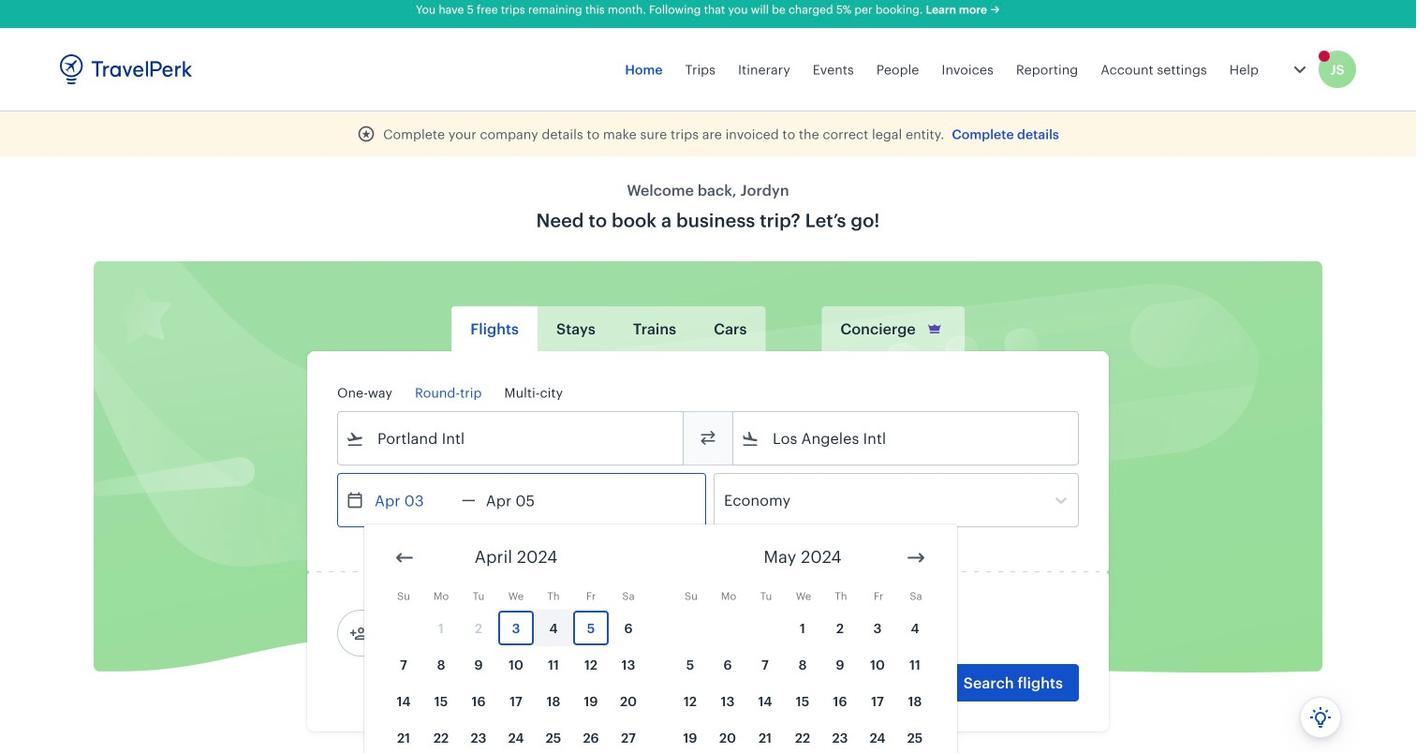 Task type: describe. For each thing, give the bounding box(es) containing it.
move backward to switch to the previous month. image
[[394, 547, 416, 569]]

Add first traveler search field
[[368, 619, 563, 648]]

calendar application
[[365, 525, 1417, 753]]

Depart text field
[[365, 474, 462, 527]]



Task type: locate. For each thing, give the bounding box(es) containing it.
move forward to switch to the next month. image
[[905, 547, 928, 569]]

Return text field
[[476, 474, 573, 527]]

From search field
[[365, 424, 659, 454]]

To search field
[[760, 424, 1054, 454]]



